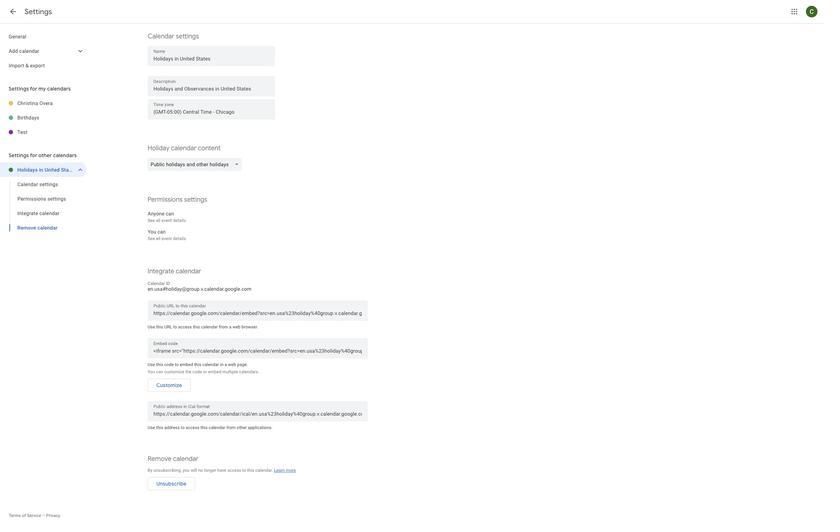 Task type: describe. For each thing, give the bounding box(es) containing it.
0 horizontal spatial other
[[38, 152, 52, 159]]

this right url at the bottom of the page
[[193, 324, 200, 330]]

group containing calendar settings
[[0, 177, 87, 235]]

settings for settings for my calendars
[[9, 85, 29, 92]]

privacy link
[[46, 513, 60, 518]]

a for from
[[229, 324, 232, 330]]

tree containing general
[[0, 29, 87, 73]]

this right the address
[[201, 425, 208, 430]]

settings for my calendars
[[9, 85, 71, 92]]

web for browser.
[[233, 324, 241, 330]]

calendar.
[[255, 468, 273, 473]]

the
[[185, 369, 192, 374]]

0 vertical spatial calendar settings
[[148, 32, 199, 41]]

you for you can see all event details
[[148, 229, 156, 235]]

this left url at the bottom of the page
[[156, 324, 163, 330]]

customize
[[156, 382, 182, 389]]

to for url
[[173, 324, 177, 330]]

of
[[22, 513, 26, 518]]

calendar inside tree
[[17, 181, 38, 187]]

holiday
[[148, 144, 170, 152]]

this up customize
[[156, 362, 163, 367]]

web for page.
[[228, 362, 236, 367]]

0 vertical spatial code
[[164, 362, 174, 367]]

you
[[183, 468, 190, 473]]

this left calendar.
[[247, 468, 254, 473]]

calendars for settings for my calendars
[[47, 85, 71, 92]]

access for url
[[178, 324, 192, 330]]

see for anyone can
[[148, 218, 155, 223]]

&
[[26, 63, 29, 68]]

all for anyone
[[156, 218, 160, 223]]

browser.
[[242, 324, 258, 330]]

calendar inside calendar id en.usa#holiday@group.v.calendar.google.com
[[148, 281, 165, 286]]

have
[[217, 468, 226, 473]]

by unsubscribing, you will no longer have access to this calendar. learn more
[[148, 468, 296, 473]]

2 vertical spatial can
[[156, 369, 163, 374]]

use for use this code to embed this calendar in a web page.
[[148, 362, 155, 367]]

content
[[198, 144, 221, 152]]

customize
[[164, 369, 184, 374]]

settings for my calendars tree
[[0, 96, 87, 139]]

anyone
[[148, 211, 165, 217]]

details for anyone can
[[173, 218, 186, 223]]

use this url to access this calendar from a web browser.
[[148, 324, 258, 330]]

unsubscribing,
[[154, 468, 182, 473]]

settings heading
[[25, 7, 52, 16]]

service
[[27, 513, 41, 518]]

1 horizontal spatial remove
[[148, 455, 172, 463]]

settings for other calendars tree
[[0, 163, 87, 235]]

–
[[42, 513, 45, 518]]

access for address
[[186, 425, 200, 430]]

for for my
[[30, 85, 37, 92]]

1 horizontal spatial permissions
[[148, 196, 183, 204]]

calendar id en.usa#holiday@group.v.calendar.google.com
[[148, 281, 252, 292]]

address
[[164, 425, 180, 430]]

test tree item
[[0, 125, 87, 139]]

page.
[[237, 362, 248, 367]]

calendar settings inside settings for other calendars tree
[[17, 181, 58, 187]]

by
[[148, 468, 153, 473]]

for for other
[[30, 152, 37, 159]]

en.usa#holiday@group.v.calendar.google.com
[[148, 286, 252, 292]]

general
[[9, 34, 26, 39]]

0 horizontal spatial embed
[[180, 362, 193, 367]]

holidays in united states link
[[17, 163, 76, 177]]

test
[[17, 129, 27, 135]]

use this code to embed this calendar in a web page.
[[148, 362, 248, 367]]

0 vertical spatial calendar
[[148, 32, 174, 41]]

terms of service – privacy
[[9, 513, 60, 518]]



Task type: locate. For each thing, give the bounding box(es) containing it.
to for address
[[181, 425, 185, 430]]

details
[[173, 218, 186, 223], [173, 236, 186, 241]]

0 horizontal spatial calendar settings
[[17, 181, 58, 187]]

1 horizontal spatial remove calendar
[[148, 455, 199, 463]]

anyone can see all event details
[[148, 211, 186, 223]]

permissions inside settings for other calendars tree
[[17, 196, 46, 202]]

0 horizontal spatial code
[[164, 362, 174, 367]]

0 vertical spatial embed
[[180, 362, 193, 367]]

see for you can
[[148, 236, 155, 241]]

2 use from the top
[[148, 362, 155, 367]]

1 horizontal spatial integrate
[[148, 267, 174, 276]]

more
[[286, 468, 296, 473]]

0 vertical spatial event
[[162, 218, 172, 223]]

1 details from the top
[[173, 218, 186, 223]]

0 vertical spatial access
[[178, 324, 192, 330]]

1 vertical spatial in
[[220, 362, 224, 367]]

calendars for settings for other calendars
[[53, 152, 77, 159]]

birthdays tree item
[[0, 110, 87, 125]]

2 vertical spatial calendar
[[148, 281, 165, 286]]

you can customize the code or embed multiple calendars.
[[148, 369, 259, 374]]

other
[[38, 152, 52, 159], [237, 425, 247, 430]]

settings right go back icon
[[25, 7, 52, 16]]

for up holidays
[[30, 152, 37, 159]]

1 vertical spatial use
[[148, 362, 155, 367]]

1 vertical spatial calendars
[[53, 152, 77, 159]]

can inside you can see all event details
[[158, 229, 166, 235]]

christina
[[17, 100, 38, 106]]

learn more link
[[274, 468, 296, 473]]

tree
[[0, 29, 87, 73]]

1 vertical spatial for
[[30, 152, 37, 159]]

permissions up anyone
[[148, 196, 183, 204]]

id
[[166, 281, 170, 286]]

settings for other calendars
[[9, 152, 77, 159]]

1 vertical spatial remove
[[148, 455, 172, 463]]

integrate
[[17, 210, 38, 216], [148, 267, 174, 276]]

you down anyone
[[148, 229, 156, 235]]

permissions
[[148, 196, 183, 204], [17, 196, 46, 202]]

use for use this address to access this calendar from other applications.
[[148, 425, 155, 430]]

code up "customize"
[[164, 362, 174, 367]]

to left calendar.
[[242, 468, 246, 473]]

0 vertical spatial use
[[148, 324, 155, 330]]

1 vertical spatial other
[[237, 425, 247, 430]]

2 vertical spatial settings
[[9, 152, 29, 159]]

terms
[[9, 513, 21, 518]]

Holidays and Observances in United States text field
[[148, 84, 275, 93]]

for left "my"
[[30, 85, 37, 92]]

calendars right "my"
[[47, 85, 71, 92]]

christina overa tree item
[[0, 96, 87, 110]]

calendar settings
[[148, 32, 199, 41], [17, 181, 58, 187]]

go back image
[[9, 7, 17, 16]]

settings up christina
[[9, 85, 29, 92]]

1 for from the top
[[30, 85, 37, 92]]

0 vertical spatial remove
[[17, 225, 36, 231]]

0 vertical spatial all
[[156, 218, 160, 223]]

privacy
[[46, 513, 60, 518]]

1 vertical spatial access
[[186, 425, 200, 430]]

1 see from the top
[[148, 218, 155, 223]]

settings for settings
[[25, 7, 52, 16]]

code
[[164, 362, 174, 367], [193, 369, 202, 374]]

all
[[156, 218, 160, 223], [156, 236, 160, 241]]

permissions down holidays
[[17, 196, 46, 202]]

settings
[[25, 7, 52, 16], [9, 85, 29, 92], [9, 152, 29, 159]]

details inside anyone can see all event details
[[173, 218, 186, 223]]

2 details from the top
[[173, 236, 186, 241]]

a for in
[[225, 362, 227, 367]]

settings for settings for other calendars
[[9, 152, 29, 159]]

access right have at the bottom left
[[228, 468, 241, 473]]

can for anyone can
[[166, 211, 174, 217]]

can for you can
[[158, 229, 166, 235]]

to up "customize"
[[175, 362, 179, 367]]

united
[[45, 167, 60, 173]]

1 vertical spatial all
[[156, 236, 160, 241]]

url
[[164, 324, 172, 330]]

all down anyone can see all event details
[[156, 236, 160, 241]]

None field
[[148, 158, 245, 171]]

a
[[229, 324, 232, 330], [225, 362, 227, 367]]

0 vertical spatial web
[[233, 324, 241, 330]]

from left browser.
[[219, 324, 228, 330]]

web left browser.
[[233, 324, 241, 330]]

integrate inside settings for other calendars tree
[[17, 210, 38, 216]]

1 horizontal spatial a
[[229, 324, 232, 330]]

remove
[[17, 225, 36, 231], [148, 455, 172, 463]]

1 vertical spatial embed
[[208, 369, 221, 374]]

0 horizontal spatial a
[[225, 362, 227, 367]]

from for other
[[227, 425, 236, 430]]

integrate calendar inside settings for other calendars tree
[[17, 210, 59, 216]]

you can see all event details
[[148, 229, 186, 241]]

1 vertical spatial remove calendar
[[148, 455, 199, 463]]

all for you
[[156, 236, 160, 241]]

1 vertical spatial event
[[162, 236, 172, 241]]

0 vertical spatial in
[[39, 167, 43, 173]]

from left applications.
[[227, 425, 236, 430]]

0 vertical spatial can
[[166, 211, 174, 217]]

2 you from the top
[[148, 369, 155, 374]]

2 see from the top
[[148, 236, 155, 241]]

can right anyone
[[166, 211, 174, 217]]

0 vertical spatial integrate
[[17, 210, 38, 216]]

use
[[148, 324, 155, 330], [148, 362, 155, 367], [148, 425, 155, 430]]

code down use this code to embed this calendar in a web page.
[[193, 369, 202, 374]]

permissions settings
[[148, 196, 207, 204], [17, 196, 66, 202]]

0 vertical spatial from
[[219, 324, 228, 330]]

export
[[30, 63, 45, 68]]

all inside anyone can see all event details
[[156, 218, 160, 223]]

1 horizontal spatial embed
[[208, 369, 221, 374]]

a up "multiple"
[[225, 362, 227, 367]]

you
[[148, 229, 156, 235], [148, 369, 155, 374]]

all inside you can see all event details
[[156, 236, 160, 241]]

to right url at the bottom of the page
[[173, 324, 177, 330]]

can left "customize"
[[156, 369, 163, 374]]

birthdays
[[17, 115, 39, 121]]

holidays
[[17, 167, 38, 173]]

0 vertical spatial integrate calendar
[[17, 210, 59, 216]]

0 vertical spatial other
[[38, 152, 52, 159]]

None text field
[[154, 54, 269, 64], [154, 107, 269, 117], [154, 54, 269, 64], [154, 107, 269, 117]]

0 horizontal spatial permissions
[[17, 196, 46, 202]]

event for you can
[[162, 236, 172, 241]]

0 horizontal spatial permissions settings
[[17, 196, 66, 202]]

access right url at the bottom of the page
[[178, 324, 192, 330]]

other left applications.
[[237, 425, 247, 430]]

0 vertical spatial calendars
[[47, 85, 71, 92]]

birthdays link
[[17, 110, 87, 125]]

calendars.
[[239, 369, 259, 374]]

1 vertical spatial from
[[227, 425, 236, 430]]

1 vertical spatial web
[[228, 362, 236, 367]]

1 horizontal spatial in
[[220, 362, 224, 367]]

1 vertical spatial calendar
[[17, 181, 38, 187]]

terms of service link
[[9, 513, 41, 518]]

settings
[[176, 32, 199, 41], [39, 181, 58, 187], [184, 196, 207, 204], [48, 196, 66, 202]]

details up you can see all event details at top left
[[173, 218, 186, 223]]

0 vertical spatial see
[[148, 218, 155, 223]]

this
[[156, 324, 163, 330], [193, 324, 200, 330], [156, 362, 163, 367], [194, 362, 201, 367], [156, 425, 163, 430], [201, 425, 208, 430], [247, 468, 254, 473]]

0 vertical spatial a
[[229, 324, 232, 330]]

event down anyone can see all event details
[[162, 236, 172, 241]]

calendars up states
[[53, 152, 77, 159]]

1 all from the top
[[156, 218, 160, 223]]

remove calendar
[[17, 225, 58, 231], [148, 455, 199, 463]]

will
[[191, 468, 197, 473]]

remove calendar inside settings for other calendars tree
[[17, 225, 58, 231]]

this up you can customize the code or embed multiple calendars.
[[194, 362, 201, 367]]

permissions settings inside settings for other calendars tree
[[17, 196, 66, 202]]

add calendar
[[9, 48, 39, 54]]

0 vertical spatial settings
[[25, 7, 52, 16]]

a left browser.
[[229, 324, 232, 330]]

access right the address
[[186, 425, 200, 430]]

use for use this url to access this calendar from a web browser.
[[148, 324, 155, 330]]

integrate calendar
[[17, 210, 59, 216], [148, 267, 201, 276]]

1 vertical spatial integrate calendar
[[148, 267, 201, 276]]

0 horizontal spatial remove
[[17, 225, 36, 231]]

0 vertical spatial remove calendar
[[17, 225, 58, 231]]

2 all from the top
[[156, 236, 160, 241]]

event inside you can see all event details
[[162, 236, 172, 241]]

to right the address
[[181, 425, 185, 430]]

1 use from the top
[[148, 324, 155, 330]]

holiday calendar content
[[148, 144, 221, 152]]

details inside you can see all event details
[[173, 236, 186, 241]]

1 vertical spatial settings
[[9, 85, 29, 92]]

use this address to access this calendar from other applications.
[[148, 425, 273, 430]]

from
[[219, 324, 228, 330], [227, 425, 236, 430]]

remove inside settings for other calendars tree
[[17, 225, 36, 231]]

no
[[198, 468, 203, 473]]

access
[[178, 324, 192, 330], [186, 425, 200, 430], [228, 468, 241, 473]]

1 horizontal spatial other
[[237, 425, 247, 430]]

0 horizontal spatial integrate calendar
[[17, 210, 59, 216]]

other up holidays in united states
[[38, 152, 52, 159]]

1 horizontal spatial calendar settings
[[148, 32, 199, 41]]

0 vertical spatial for
[[30, 85, 37, 92]]

can down anyone can see all event details
[[158, 229, 166, 235]]

my
[[38, 85, 46, 92]]

calendar
[[148, 32, 174, 41], [17, 181, 38, 187], [148, 281, 165, 286]]

details down anyone can see all event details
[[173, 236, 186, 241]]

unsubscribe
[[156, 481, 187, 487]]

permissions settings up anyone can see all event details
[[148, 196, 207, 204]]

can inside anyone can see all event details
[[166, 211, 174, 217]]

event
[[162, 218, 172, 223], [162, 236, 172, 241]]

see inside anyone can see all event details
[[148, 218, 155, 223]]

1 vertical spatial see
[[148, 236, 155, 241]]

1 event from the top
[[162, 218, 172, 223]]

christina overa
[[17, 100, 53, 106]]

all down anyone
[[156, 218, 160, 223]]

can
[[166, 211, 174, 217], [158, 229, 166, 235], [156, 369, 163, 374]]

calendar
[[19, 48, 39, 54], [171, 144, 197, 152], [39, 210, 59, 216], [37, 225, 58, 231], [176, 267, 201, 276], [201, 324, 218, 330], [202, 362, 219, 367], [209, 425, 225, 430], [173, 455, 199, 463]]

0 horizontal spatial in
[[39, 167, 43, 173]]

2 event from the top
[[162, 236, 172, 241]]

you left "customize"
[[148, 369, 155, 374]]

import & export
[[9, 63, 45, 68]]

event down anyone
[[162, 218, 172, 223]]

embed
[[180, 362, 193, 367], [208, 369, 221, 374]]

details for you can
[[173, 236, 186, 241]]

longer
[[204, 468, 216, 473]]

overa
[[39, 100, 53, 106]]

permissions settings down the holidays in united states tree item
[[17, 196, 66, 202]]

or
[[203, 369, 207, 374]]

web up "multiple"
[[228, 362, 236, 367]]

unsubscribe button
[[148, 475, 195, 492]]

multiple
[[223, 369, 238, 374]]

to for code
[[175, 362, 179, 367]]

see inside you can see all event details
[[148, 236, 155, 241]]

2 vertical spatial use
[[148, 425, 155, 430]]

event inside anyone can see all event details
[[162, 218, 172, 223]]

in up "multiple"
[[220, 362, 224, 367]]

in left united
[[39, 167, 43, 173]]

1 horizontal spatial integrate calendar
[[148, 267, 201, 276]]

0 vertical spatial you
[[148, 229, 156, 235]]

you inside you can see all event details
[[148, 229, 156, 235]]

group
[[0, 177, 87, 235]]

embed up the the
[[180, 362, 193, 367]]

test link
[[17, 125, 87, 139]]

states
[[61, 167, 76, 173]]

event for anyone can
[[162, 218, 172, 223]]

in inside tree item
[[39, 167, 43, 173]]

calendars
[[47, 85, 71, 92], [53, 152, 77, 159]]

holidays in united states
[[17, 167, 76, 173]]

embed right or
[[208, 369, 221, 374]]

1 you from the top
[[148, 229, 156, 235]]

1 vertical spatial you
[[148, 369, 155, 374]]

1 vertical spatial a
[[225, 362, 227, 367]]

2 for from the top
[[30, 152, 37, 159]]

0 vertical spatial details
[[173, 218, 186, 223]]

2 vertical spatial access
[[228, 468, 241, 473]]

to
[[173, 324, 177, 330], [175, 362, 179, 367], [181, 425, 185, 430], [242, 468, 246, 473]]

this left the address
[[156, 425, 163, 430]]

None text field
[[154, 308, 362, 318], [154, 346, 362, 356], [154, 409, 362, 419], [154, 308, 362, 318], [154, 346, 362, 356], [154, 409, 362, 419]]

0 horizontal spatial remove calendar
[[17, 225, 58, 231]]

0 horizontal spatial integrate
[[17, 210, 38, 216]]

see
[[148, 218, 155, 223], [148, 236, 155, 241]]

from for a
[[219, 324, 228, 330]]

web
[[233, 324, 241, 330], [228, 362, 236, 367]]

add
[[9, 48, 18, 54]]

applications.
[[248, 425, 273, 430]]

in
[[39, 167, 43, 173], [220, 362, 224, 367]]

1 vertical spatial integrate
[[148, 267, 174, 276]]

1 vertical spatial details
[[173, 236, 186, 241]]

1 horizontal spatial permissions settings
[[148, 196, 207, 204]]

1 vertical spatial can
[[158, 229, 166, 235]]

holidays in united states tree item
[[0, 163, 87, 177]]

you for you can customize the code or embed multiple calendars.
[[148, 369, 155, 374]]

settings up holidays
[[9, 152, 29, 159]]

3 use from the top
[[148, 425, 155, 430]]

import
[[9, 63, 24, 68]]

learn
[[274, 468, 285, 473]]

1 horizontal spatial code
[[193, 369, 202, 374]]

1 vertical spatial code
[[193, 369, 202, 374]]

for
[[30, 85, 37, 92], [30, 152, 37, 159]]

1 vertical spatial calendar settings
[[17, 181, 58, 187]]



Task type: vqa. For each thing, say whether or not it's contained in the screenshot.
the Native
no



